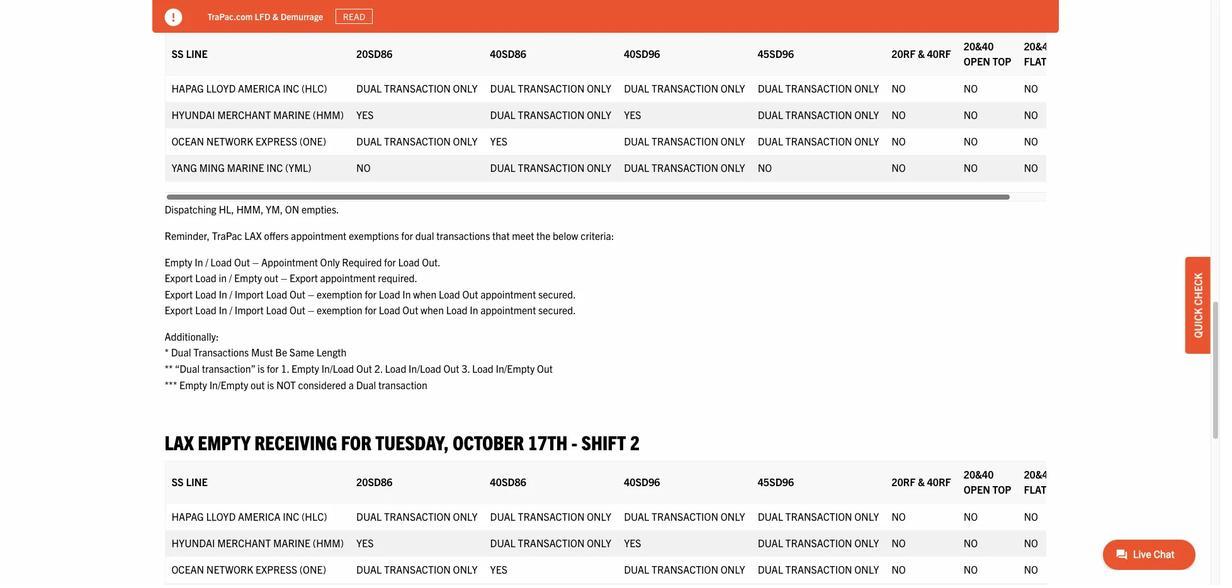 Task type: locate. For each thing, give the bounding box(es) containing it.
0 vertical spatial 40sd96
[[624, 47, 660, 60]]

criteria:
[[581, 229, 614, 242]]

1 vertical spatial (hlc)
[[302, 510, 327, 523]]

1 october from the top
[[453, 2, 524, 26]]

0 vertical spatial open
[[964, 55, 991, 68]]

1 vertical spatial exemption
[[317, 304, 363, 316]]

express for lax empty receiving           for tuesday, october 17th              - shift 2
[[256, 563, 297, 575]]

/ down reminder,
[[205, 255, 208, 268]]

tuesday,
[[376, 2, 449, 26], [376, 430, 449, 454]]

0 vertical spatial shift
[[582, 2, 626, 26]]

20&40 open top for lax empty receiving           for tuesday, october 17th              - shift 2
[[964, 468, 1012, 495]]

2 hapag from the top
[[172, 510, 204, 523]]

1 horizontal spatial dual
[[356, 378, 376, 391]]

0 horizontal spatial is
[[258, 362, 265, 375]]

2 17th from the top
[[528, 430, 568, 454]]

in/empty down the "transaction""
[[209, 378, 248, 391]]

1 horizontal spatial is
[[267, 378, 274, 391]]

hapag
[[172, 82, 204, 95], [172, 510, 204, 523]]

receiving left read
[[255, 2, 337, 26]]

0 vertical spatial lax
[[165, 2, 194, 26]]

1 vertical spatial &
[[918, 47, 925, 60]]

in/load
[[322, 362, 354, 375], [409, 362, 441, 375]]

1 vertical spatial open
[[964, 483, 991, 495]]

1 20rf from the top
[[892, 47, 916, 60]]

1 lloyd from the top
[[206, 82, 236, 95]]

1 vertical spatial hyundai merchant marine (hmm)
[[172, 536, 344, 549]]

is
[[258, 362, 265, 375], [267, 378, 274, 391]]

0 vertical spatial hapag lloyd america inc (hlc)
[[172, 82, 327, 95]]

40sd86 for 1
[[490, 47, 527, 60]]

hapag for lax empty receiving           for tuesday, october 17th              - shift 2
[[172, 510, 204, 523]]

1 ss line from the top
[[172, 47, 208, 60]]

20&40 flat rack for lax empty receiving           for tuesday, october 17th              - shift 2
[[1024, 468, 1076, 495]]

(hlc) for lax empty receiving           for tuesday, october 17th              - shift 2
[[302, 510, 327, 523]]

network for lax empty receiving           for tuesday, october 17th              - shift 1
[[206, 135, 253, 148]]

0 vertical spatial in/empty
[[496, 362, 535, 375]]

1 40sd86 from the top
[[490, 47, 527, 60]]

0 vertical spatial marine
[[273, 109, 311, 121]]

is down must
[[258, 362, 265, 375]]

2 empty from the top
[[198, 430, 251, 454]]

45sd96
[[758, 47, 794, 60], [758, 475, 794, 488]]

shift left 1
[[582, 2, 626, 26]]

empty down reminder,
[[165, 255, 192, 268]]

2 express from the top
[[256, 563, 297, 575]]

load
[[211, 255, 232, 268], [398, 255, 420, 268], [195, 272, 217, 284], [195, 288, 217, 300], [266, 288, 287, 300], [379, 288, 400, 300], [439, 288, 460, 300], [195, 304, 217, 316], [266, 304, 287, 316], [379, 304, 400, 316], [446, 304, 468, 316], [385, 362, 406, 375], [472, 362, 494, 375]]

reminder,
[[165, 229, 210, 242]]

0 vertical spatial 45sd96
[[758, 47, 794, 60]]

america
[[238, 82, 281, 95], [238, 510, 281, 523]]

40sd96
[[624, 47, 660, 60], [624, 475, 660, 488]]

network
[[206, 135, 253, 148], [206, 563, 253, 575]]

exemption
[[317, 288, 363, 300], [317, 304, 363, 316]]

read
[[343, 11, 365, 22]]

1 vertical spatial 45sd96
[[758, 475, 794, 488]]

2 flat from the top
[[1024, 483, 1047, 495]]

1 vertical spatial merchant
[[217, 536, 271, 549]]

when down required.
[[413, 288, 437, 300]]

hmm,
[[236, 203, 264, 216]]

for right demurrage on the top left of page
[[341, 2, 372, 26]]

merchant
[[217, 109, 271, 121], [217, 536, 271, 549]]

0 vertical spatial 20&40 flat rack
[[1024, 40, 1076, 68]]

line for lax empty receiving           for tuesday, october 17th              - shift 2
[[186, 475, 208, 488]]

1 vertical spatial flat
[[1024, 483, 1047, 495]]

2 (one) from the top
[[300, 563, 326, 575]]

2 vertical spatial inc
[[283, 510, 299, 523]]

appointment
[[291, 229, 347, 242], [320, 272, 376, 284], [481, 288, 536, 300], [481, 304, 536, 316]]

20sd86 for lax empty receiving           for tuesday, october 17th              - shift 1
[[357, 47, 393, 60]]

open for lax empty receiving           for tuesday, october 17th              - shift 2
[[964, 483, 991, 495]]

1 vertical spatial secured.
[[539, 304, 576, 316]]

0 vertical spatial hyundai
[[172, 109, 215, 121]]

20sd86 down the lax empty receiving           for tuesday, october 17th              - shift 2
[[357, 475, 393, 488]]

1 shift from the top
[[582, 2, 626, 26]]

0 vertical spatial america
[[238, 82, 281, 95]]

export
[[165, 272, 193, 284], [290, 272, 318, 284], [165, 288, 193, 300], [165, 304, 193, 316]]

hyundai merchant marine (hmm)
[[172, 109, 344, 121], [172, 536, 344, 549]]

0 vertical spatial top
[[993, 55, 1012, 68]]

1 vertical spatial rack
[[1049, 483, 1076, 495]]

0 vertical spatial 40sd86
[[490, 47, 527, 60]]

dual
[[171, 346, 191, 359], [356, 378, 376, 391]]

20sd86
[[357, 47, 393, 60], [357, 475, 393, 488]]

1 secured. from the top
[[539, 288, 576, 300]]

0 vertical spatial hyundai merchant marine (hmm)
[[172, 109, 344, 121]]

1 20rf & 40rf from the top
[[892, 47, 951, 60]]

2 exemption from the top
[[317, 304, 363, 316]]

2 40sd86 from the top
[[490, 475, 527, 488]]

0 vertical spatial dual
[[171, 346, 191, 359]]

1 line from the top
[[186, 47, 208, 60]]

2 20rf from the top
[[892, 475, 916, 488]]

1 vertical spatial dual
[[356, 378, 376, 391]]

/ up transactions
[[230, 304, 232, 316]]

20rf
[[892, 47, 916, 60], [892, 475, 916, 488]]

1 ss from the top
[[172, 47, 184, 60]]

2 open from the top
[[964, 483, 991, 495]]

0 vertical spatial rack
[[1049, 55, 1076, 68]]

1 40sd96 from the top
[[624, 47, 660, 60]]

import down the appointment
[[235, 288, 264, 300]]

1 vertical spatial hyundai
[[172, 536, 215, 549]]

0 vertical spatial import
[[235, 288, 264, 300]]

- left 2
[[572, 430, 578, 454]]

network for lax empty receiving           for tuesday, october 17th              - shift 2
[[206, 563, 253, 575]]

1 vertical spatial lloyd
[[206, 510, 236, 523]]

2 hyundai merchant marine (hmm) from the top
[[172, 536, 344, 549]]

1 vertical spatial 20&40 open top
[[964, 468, 1012, 495]]

1 ocean network express (one) from the top
[[172, 135, 326, 148]]

0 vertical spatial ocean network express (one)
[[172, 135, 326, 148]]

for down the a
[[341, 430, 372, 454]]

2 ss line from the top
[[172, 475, 208, 488]]

october for 1
[[453, 2, 524, 26]]

1 vertical spatial tuesday,
[[376, 430, 449, 454]]

*
[[165, 346, 169, 359]]

reminder, trapac lax offers appointment exemptions for dual transactions that meet the below criteria:
[[165, 229, 614, 242]]

1 vertical spatial express
[[256, 563, 297, 575]]

0 vertical spatial merchant
[[217, 109, 271, 121]]

2 import from the top
[[235, 304, 264, 316]]

20rf & 40rf for lax empty receiving           for tuesday, october 17th              - shift 1
[[892, 47, 951, 60]]

exemption up length
[[317, 304, 363, 316]]

"dual
[[175, 362, 200, 375]]

2 20rf & 40rf from the top
[[892, 475, 951, 488]]

out left not
[[251, 378, 265, 391]]

0 vertical spatial 20rf
[[892, 47, 916, 60]]

2 receiving from the top
[[255, 430, 337, 454]]

-
[[572, 2, 578, 26], [572, 430, 578, 454]]

transaction"
[[202, 362, 255, 375]]

dual right *
[[171, 346, 191, 359]]

45sd96 for lax empty receiving           for tuesday, october 17th              - shift 1
[[758, 47, 794, 60]]

1 vertical spatial receiving
[[255, 430, 337, 454]]

40rf
[[927, 47, 951, 60], [927, 475, 951, 488]]

is left not
[[267, 378, 274, 391]]

1 vertical spatial out
[[251, 378, 265, 391]]

1 40rf from the top
[[927, 47, 951, 60]]

in/empty right 3.
[[496, 362, 535, 375]]

ss for lax empty receiving           for tuesday, october 17th              - shift 1
[[172, 47, 184, 60]]

- for 2
[[572, 430, 578, 454]]

1 vertical spatial empty
[[198, 430, 251, 454]]

(hmm) for lax empty receiving           for tuesday, october 17th              - shift 2
[[313, 536, 344, 549]]

0 vertical spatial for
[[341, 2, 372, 26]]

(one) for lax empty receiving           for tuesday, october 17th              - shift 1
[[300, 135, 326, 148]]

2 - from the top
[[572, 430, 578, 454]]

lax
[[165, 2, 194, 26], [245, 229, 262, 242], [165, 430, 194, 454]]

rack
[[1049, 55, 1076, 68], [1049, 483, 1076, 495]]

1 vertical spatial 40rf
[[927, 475, 951, 488]]

1 vertical spatial hapag
[[172, 510, 204, 523]]

out.
[[422, 255, 441, 268]]

hyundai for lax empty receiving           for tuesday, october 17th              - shift 2
[[172, 536, 215, 549]]

for
[[401, 229, 413, 242], [384, 255, 396, 268], [365, 288, 377, 300], [365, 304, 377, 316], [267, 362, 279, 375]]

in/load up transaction
[[409, 362, 441, 375]]

shift for 2
[[582, 430, 626, 454]]

1 hapag from the top
[[172, 82, 204, 95]]

import up must
[[235, 304, 264, 316]]

dual right the a
[[356, 378, 376, 391]]

- for 1
[[572, 2, 578, 26]]

0 vertical spatial tuesday,
[[376, 2, 449, 26]]

1 in/load from the left
[[322, 362, 354, 375]]

2 20&40 flat rack from the top
[[1024, 468, 1076, 495]]

1 vertical spatial network
[[206, 563, 253, 575]]

ocean network express (one) for lax empty receiving           for tuesday, october 17th              - shift 1
[[172, 135, 326, 148]]

0 vertical spatial line
[[186, 47, 208, 60]]

october
[[453, 2, 524, 26], [453, 430, 524, 454]]

2 40sd96 from the top
[[624, 475, 660, 488]]

shift left 2
[[582, 430, 626, 454]]

1 vertical spatial import
[[235, 304, 264, 316]]

required.
[[378, 272, 418, 284]]

1 express from the top
[[256, 135, 297, 148]]

quick check
[[1192, 272, 1205, 338]]

1 45sd96 from the top
[[758, 47, 794, 60]]

1 flat from the top
[[1024, 55, 1047, 68]]

0 vertical spatial (hmm)
[[313, 109, 344, 121]]

flat for lax empty receiving           for tuesday, october 17th              - shift 1
[[1024, 55, 1047, 68]]

1 20&40 flat rack from the top
[[1024, 40, 1076, 68]]

out inside additionally: * dual transactions must be same length ** "dual transaction" is for 1. empty in/load out 2. load in/load out 3. load in/empty out *** empty in/empty out is not considered a dual transaction
[[251, 378, 265, 391]]

lfd
[[255, 10, 271, 22]]

1 (one) from the top
[[300, 135, 326, 148]]

2 20&40 open top from the top
[[964, 468, 1012, 495]]

20&40 open top for lax empty receiving           for tuesday, october 17th              - shift 1
[[964, 40, 1012, 68]]

2 october from the top
[[453, 430, 524, 454]]

40sd96 down 2
[[624, 475, 660, 488]]

no
[[892, 82, 906, 95], [964, 82, 978, 95], [1024, 82, 1038, 95], [892, 109, 906, 121], [964, 109, 978, 121], [1024, 109, 1038, 121], [892, 135, 906, 148], [964, 135, 978, 148], [1024, 135, 1038, 148], [357, 161, 371, 174], [758, 161, 772, 174], [892, 161, 906, 174], [964, 161, 978, 174], [1024, 161, 1038, 174], [892, 510, 906, 523], [964, 510, 978, 523], [1024, 510, 1038, 523], [892, 536, 906, 549], [964, 536, 978, 549], [1024, 536, 1038, 549], [892, 563, 906, 575], [964, 563, 978, 575], [1024, 563, 1038, 575]]

flat
[[1024, 55, 1047, 68], [1024, 483, 1047, 495]]

yang
[[172, 161, 197, 174]]

line for lax empty receiving           for tuesday, october 17th              - shift 1
[[186, 47, 208, 60]]

1 hyundai from the top
[[172, 109, 215, 121]]

2 hapag lloyd america inc (hlc) from the top
[[172, 510, 327, 523]]

1 for from the top
[[341, 2, 372, 26]]

dispatching
[[165, 203, 216, 216]]

2 vertical spatial &
[[918, 475, 925, 488]]

empty right in
[[234, 272, 262, 284]]

1 vertical spatial line
[[186, 475, 208, 488]]

1 network from the top
[[206, 135, 253, 148]]

20&40
[[964, 40, 994, 52], [1024, 40, 1054, 52], [964, 468, 994, 480], [1024, 468, 1054, 480]]

0 horizontal spatial dual
[[171, 346, 191, 359]]

0 vertical spatial flat
[[1024, 55, 1047, 68]]

1 (hlc) from the top
[[302, 82, 327, 95]]

0 vertical spatial inc
[[283, 82, 299, 95]]

2 ss from the top
[[172, 475, 184, 488]]

import
[[235, 288, 264, 300], [235, 304, 264, 316]]

1 rack from the top
[[1049, 55, 1076, 68]]

- left 1
[[572, 2, 578, 26]]

receiving
[[255, 2, 337, 26], [255, 430, 337, 454]]

0 vertical spatial ocean
[[172, 135, 204, 148]]

1 vertical spatial lax
[[245, 229, 262, 242]]

the
[[537, 229, 551, 242]]

0 vertical spatial 20&40 open top
[[964, 40, 1012, 68]]

1 (hmm) from the top
[[313, 109, 344, 121]]

ss
[[172, 47, 184, 60], [172, 475, 184, 488]]

0 vertical spatial ss
[[172, 47, 184, 60]]

1 vertical spatial america
[[238, 510, 281, 523]]

2 hyundai from the top
[[172, 536, 215, 549]]

dual transaction only
[[357, 82, 478, 95], [490, 82, 612, 95], [624, 82, 746, 95], [758, 82, 879, 95], [490, 109, 612, 121], [758, 109, 879, 121], [357, 135, 478, 148], [624, 135, 746, 148], [758, 135, 879, 148], [490, 161, 612, 174], [624, 161, 746, 174], [357, 510, 478, 523], [490, 510, 612, 523], [624, 510, 746, 523], [758, 510, 879, 523], [490, 536, 612, 549], [758, 536, 879, 549], [357, 563, 478, 575], [624, 563, 746, 575], [758, 563, 879, 575]]

0 vertical spatial 20sd86
[[357, 47, 393, 60]]

1 vertical spatial top
[[993, 483, 1012, 495]]

lloyd
[[206, 82, 236, 95], [206, 510, 236, 523]]

1 tuesday, from the top
[[376, 2, 449, 26]]

1 vertical spatial ss
[[172, 475, 184, 488]]

40rf for 1
[[927, 47, 951, 60]]

2 rack from the top
[[1049, 483, 1076, 495]]

lax left the offers
[[245, 229, 262, 242]]

2 vertical spatial marine
[[273, 536, 311, 549]]

yes
[[357, 109, 374, 121], [624, 109, 641, 121], [490, 135, 508, 148], [357, 536, 374, 549], [624, 536, 641, 549], [490, 563, 508, 575]]

ss line
[[172, 47, 208, 60], [172, 475, 208, 488]]

1 open from the top
[[964, 55, 991, 68]]

a
[[349, 378, 354, 391]]

empty
[[165, 255, 192, 268], [234, 272, 262, 284], [292, 362, 319, 375], [179, 378, 207, 391]]

lax down ***
[[165, 430, 194, 454]]

2 ocean network express (one) from the top
[[172, 563, 326, 575]]

1 vertical spatial 17th
[[528, 430, 568, 454]]

2 (hmm) from the top
[[313, 536, 344, 549]]

top
[[993, 55, 1012, 68], [993, 483, 1012, 495]]

1 horizontal spatial in/load
[[409, 362, 441, 375]]

merchant for lax empty receiving           for tuesday, october 17th              - shift 1
[[217, 109, 271, 121]]

0 vertical spatial 40rf
[[927, 47, 951, 60]]

1 - from the top
[[572, 2, 578, 26]]

0 horizontal spatial in/empty
[[209, 378, 248, 391]]

1 merchant from the top
[[217, 109, 271, 121]]

top for 1
[[993, 55, 1012, 68]]

0 vertical spatial -
[[572, 2, 578, 26]]

1 america from the top
[[238, 82, 281, 95]]

2 40rf from the top
[[927, 475, 951, 488]]

lax for lax empty receiving           for tuesday, october 17th              - shift 2
[[165, 430, 194, 454]]

2 (hlc) from the top
[[302, 510, 327, 523]]

in/load down length
[[322, 362, 354, 375]]

shift for 1
[[582, 2, 626, 26]]

40sd96 down 1
[[624, 47, 660, 60]]

2 20sd86 from the top
[[357, 475, 393, 488]]

20rf for lax empty receiving           for tuesday, october 17th              - shift 1
[[892, 47, 916, 60]]

0 vertical spatial out
[[264, 272, 278, 284]]

0 vertical spatial 17th
[[528, 2, 568, 26]]

0 vertical spatial (hlc)
[[302, 82, 327, 95]]

1 vertical spatial 40sd86
[[490, 475, 527, 488]]

0 horizontal spatial in/load
[[322, 362, 354, 375]]

2 america from the top
[[238, 510, 281, 523]]

empty
[[198, 2, 251, 26], [198, 430, 251, 454]]

1 vertical spatial is
[[267, 378, 274, 391]]

17th
[[528, 2, 568, 26], [528, 430, 568, 454]]

receiving down not
[[255, 430, 337, 454]]

2 tuesday, from the top
[[376, 430, 449, 454]]

marine for lax empty receiving           for tuesday, october 17th              - shift 2
[[273, 536, 311, 549]]

1 ocean from the top
[[172, 135, 204, 148]]

2 top from the top
[[993, 483, 1012, 495]]

tuesday, for 1
[[376, 2, 449, 26]]

0 vertical spatial secured.
[[539, 288, 576, 300]]

0 vertical spatial 20rf & 40rf
[[892, 47, 951, 60]]

0 vertical spatial (one)
[[300, 135, 326, 148]]

20&40 flat rack
[[1024, 40, 1076, 68], [1024, 468, 1076, 495]]

2 45sd96 from the top
[[758, 475, 794, 488]]

line
[[186, 47, 208, 60], [186, 475, 208, 488]]

read link
[[336, 9, 373, 24]]

lax left trapac.com
[[165, 2, 194, 26]]

transaction
[[384, 82, 451, 95], [518, 82, 585, 95], [652, 82, 719, 95], [786, 82, 853, 95], [518, 109, 585, 121], [786, 109, 853, 121], [384, 135, 451, 148], [652, 135, 719, 148], [786, 135, 853, 148], [518, 161, 585, 174], [652, 161, 719, 174], [384, 510, 451, 523], [518, 510, 585, 523], [652, 510, 719, 523], [786, 510, 853, 523], [518, 536, 585, 549], [786, 536, 853, 549], [384, 563, 451, 575], [652, 563, 719, 575], [786, 563, 853, 575]]

in/empty
[[496, 362, 535, 375], [209, 378, 248, 391]]

1 20sd86 from the top
[[357, 47, 393, 60]]

exemption down only
[[317, 288, 363, 300]]

shift
[[582, 2, 626, 26], [582, 430, 626, 454]]

ming
[[199, 161, 225, 174]]

1 vertical spatial ss line
[[172, 475, 208, 488]]

not
[[276, 378, 296, 391]]

inc for lax empty receiving           for tuesday, october 17th              - shift 1
[[283, 82, 299, 95]]

2 for from the top
[[341, 430, 372, 454]]

20sd86 down read 'link'
[[357, 47, 393, 60]]

1 vertical spatial hapag lloyd america inc (hlc)
[[172, 510, 327, 523]]

0 vertical spatial hapag
[[172, 82, 204, 95]]

20sd86 for lax empty receiving           for tuesday, october 17th              - shift 2
[[357, 475, 393, 488]]

0 vertical spatial when
[[413, 288, 437, 300]]

out
[[234, 255, 250, 268], [290, 288, 306, 300], [463, 288, 478, 300], [290, 304, 306, 316], [403, 304, 418, 316], [356, 362, 372, 375], [444, 362, 459, 375], [537, 362, 553, 375]]

additionally:
[[165, 330, 219, 343]]

1 hyundai merchant marine (hmm) from the top
[[172, 109, 344, 121]]

1 vertical spatial 20sd86
[[357, 475, 393, 488]]

2 lloyd from the top
[[206, 510, 236, 523]]

tuesday, right read
[[376, 2, 449, 26]]

0 vertical spatial ss line
[[172, 47, 208, 60]]

1 vertical spatial october
[[453, 430, 524, 454]]

2 shift from the top
[[582, 430, 626, 454]]

hapag for lax empty receiving           for tuesday, october 17th              - shift 1
[[172, 82, 204, 95]]

when down "out."
[[421, 304, 444, 316]]

1 vertical spatial ocean
[[172, 563, 204, 575]]

inc for lax empty receiving           for tuesday, october 17th              - shift 2
[[283, 510, 299, 523]]

america for lax empty receiving           for tuesday, october 17th              - shift 1
[[238, 82, 281, 95]]

(hlc)
[[302, 82, 327, 95], [302, 510, 327, 523]]

below
[[553, 229, 579, 242]]

0 vertical spatial empty
[[198, 2, 251, 26]]

20&40 flat rack for lax empty receiving           for tuesday, october 17th              - shift 1
[[1024, 40, 1076, 68]]

out down the appointment
[[264, 272, 278, 284]]

ym,
[[266, 203, 283, 216]]

1 empty from the top
[[198, 2, 251, 26]]

1 hapag lloyd america inc (hlc) from the top
[[172, 82, 327, 95]]

1 vertical spatial (hmm)
[[313, 536, 344, 549]]

lloyd for lax empty receiving           for tuesday, october 17th              - shift 2
[[206, 510, 236, 523]]

2 ocean from the top
[[172, 563, 204, 575]]

1 vertical spatial for
[[341, 430, 372, 454]]

tuesday, down transaction
[[376, 430, 449, 454]]

20&40 open top
[[964, 40, 1012, 68], [964, 468, 1012, 495]]

0 vertical spatial receiving
[[255, 2, 337, 26]]

1 vertical spatial ocean network express (one)
[[172, 563, 326, 575]]

in
[[219, 272, 227, 284]]

1 20&40 open top from the top
[[964, 40, 1012, 68]]

2 merchant from the top
[[217, 536, 271, 549]]

in
[[195, 255, 203, 268], [219, 288, 227, 300], [403, 288, 411, 300], [219, 304, 227, 316], [470, 304, 478, 316]]

1 vertical spatial (one)
[[300, 563, 326, 575]]

1 top from the top
[[993, 55, 1012, 68]]

inc
[[283, 82, 299, 95], [267, 161, 283, 174], [283, 510, 299, 523]]

hyundai
[[172, 109, 215, 121], [172, 536, 215, 549]]

2 line from the top
[[186, 475, 208, 488]]

3.
[[462, 362, 470, 375]]

1 17th from the top
[[528, 2, 568, 26]]

ss line for lax empty receiving           for tuesday, october 17th              - shift 1
[[172, 47, 208, 60]]

for inside additionally: * dual transactions must be same length ** "dual transaction" is for 1. empty in/load out 2. load in/load out 3. load in/empty out *** empty in/empty out is not considered a dual transaction
[[267, 362, 279, 375]]

0 vertical spatial october
[[453, 2, 524, 26]]

lax for lax empty receiving           for tuesday, october 17th              - shift 1
[[165, 2, 194, 26]]

& for lax empty receiving           for tuesday, october 17th              - shift 2
[[918, 475, 925, 488]]

be
[[275, 346, 287, 359]]

**
[[165, 362, 173, 375]]

1 vertical spatial when
[[421, 304, 444, 316]]

1 vertical spatial 20rf & 40rf
[[892, 475, 951, 488]]

2 in/load from the left
[[409, 362, 441, 375]]

2 network from the top
[[206, 563, 253, 575]]

1 receiving from the top
[[255, 2, 337, 26]]



Task type: describe. For each thing, give the bounding box(es) containing it.
hl,
[[219, 203, 234, 216]]

ocean network express (one) for lax empty receiving           for tuesday, october 17th              - shift 2
[[172, 563, 326, 575]]

meet
[[512, 229, 534, 242]]

1 exemption from the top
[[317, 288, 363, 300]]

appointment
[[261, 255, 318, 268]]

40sd96 for lax empty receiving           for tuesday, october 17th              - shift 1
[[624, 47, 660, 60]]

transaction
[[379, 378, 428, 391]]

trapac.com lfd & demurrage
[[208, 10, 323, 22]]

***
[[165, 378, 177, 391]]

hyundai merchant marine (hmm) for lax empty receiving           for tuesday, october 17th              - shift 1
[[172, 109, 344, 121]]

check
[[1192, 272, 1205, 305]]

flat for lax empty receiving           for tuesday, october 17th              - shift 2
[[1024, 483, 1047, 495]]

lloyd for lax empty receiving           for tuesday, october 17th              - shift 1
[[206, 82, 236, 95]]

empty down same
[[292, 362, 319, 375]]

45sd96 for lax empty receiving           for tuesday, october 17th              - shift 2
[[758, 475, 794, 488]]

receiving for lax empty receiving           for tuesday, october 17th              - shift 1
[[255, 2, 337, 26]]

(one) for lax empty receiving           for tuesday, october 17th              - shift 2
[[300, 563, 326, 575]]

ocean for lax empty receiving           for tuesday, october 17th              - shift 1
[[172, 135, 204, 148]]

exemptions
[[349, 229, 399, 242]]

trapac
[[212, 229, 242, 242]]

2.
[[375, 362, 383, 375]]

only
[[320, 255, 340, 268]]

20rf & 40rf for lax empty receiving           for tuesday, october 17th              - shift 2
[[892, 475, 951, 488]]

40rf for 2
[[927, 475, 951, 488]]

open for lax empty receiving           for tuesday, october 17th              - shift 1
[[964, 55, 991, 68]]

tuesday, for 2
[[376, 430, 449, 454]]

40sd86 for 2
[[490, 475, 527, 488]]

17th for 1
[[528, 2, 568, 26]]

/ down trapac
[[230, 288, 232, 300]]

20rf for lax empty receiving           for tuesday, october 17th              - shift 2
[[892, 475, 916, 488]]

(hlc) for lax empty receiving           for tuesday, october 17th              - shift 1
[[302, 82, 327, 95]]

length
[[317, 346, 347, 359]]

empty in / load out – appointment only required for load out. export load in / empty out – export appointment required. export load in / import load out – exemption for load in when load out appointment secured. export load in / import load out – exemption for load out when load in appointment secured.
[[165, 255, 576, 316]]

1 horizontal spatial in/empty
[[496, 362, 535, 375]]

trapac.com
[[208, 10, 253, 22]]

considered
[[298, 378, 346, 391]]

empty for lax empty receiving           for tuesday, october 17th              - shift 2
[[198, 430, 251, 454]]

2
[[630, 430, 640, 454]]

1 vertical spatial in/empty
[[209, 378, 248, 391]]

transactions
[[193, 346, 249, 359]]

for for lax empty receiving           for tuesday, october 17th              - shift 1
[[341, 2, 372, 26]]

(hmm) for lax empty receiving           for tuesday, october 17th              - shift 1
[[313, 109, 344, 121]]

receiving for lax empty receiving           for tuesday, october 17th              - shift 2
[[255, 430, 337, 454]]

0 vertical spatial &
[[273, 10, 279, 22]]

solid image
[[165, 9, 182, 26]]

dispatching hl, hmm, ym, on empties.
[[165, 203, 339, 216]]

1.
[[281, 362, 289, 375]]

out inside empty in / load out – appointment only required for load out. export load in / empty out – export appointment required. export load in / import load out – exemption for load in when load out appointment secured. export load in / import load out – exemption for load out when load in appointment secured.
[[264, 272, 278, 284]]

ocean for lax empty receiving           for tuesday, october 17th              - shift 2
[[172, 563, 204, 575]]

hyundai for lax empty receiving           for tuesday, october 17th              - shift 1
[[172, 109, 215, 121]]

empty for lax empty receiving           for tuesday, october 17th              - shift 1
[[198, 2, 251, 26]]

on
[[285, 203, 299, 216]]

express for lax empty receiving           for tuesday, october 17th              - shift 1
[[256, 135, 297, 148]]

quick
[[1192, 308, 1205, 338]]

hyundai merchant marine (hmm) for lax empty receiving           for tuesday, october 17th              - shift 2
[[172, 536, 344, 549]]

empty down "dual
[[179, 378, 207, 391]]

/ right in
[[229, 272, 232, 284]]

ss line for lax empty receiving           for tuesday, october 17th              - shift 2
[[172, 475, 208, 488]]

quick check link
[[1186, 257, 1211, 354]]

additionally: * dual transactions must be same length ** "dual transaction" is for 1. empty in/load out 2. load in/load out 3. load in/empty out *** empty in/empty out is not considered a dual transaction
[[165, 330, 553, 391]]

merchant for lax empty receiving           for tuesday, october 17th              - shift 2
[[217, 536, 271, 549]]

must
[[251, 346, 273, 359]]

lax empty receiving           for tuesday, october 17th              - shift 2
[[165, 430, 640, 454]]

for for lax empty receiving           for tuesday, october 17th              - shift 2
[[341, 430, 372, 454]]

that
[[493, 229, 510, 242]]

17th for 2
[[528, 430, 568, 454]]

same
[[290, 346, 314, 359]]

lax empty receiving           for tuesday, october 17th              - shift 1
[[165, 2, 640, 26]]

demurrage
[[281, 10, 323, 22]]

empties.
[[302, 203, 339, 216]]

yang ming marine inc (yml)
[[172, 161, 311, 174]]

rack for lax empty receiving           for tuesday, october 17th              - shift 1
[[1049, 55, 1076, 68]]

(yml)
[[285, 161, 311, 174]]

1 vertical spatial marine
[[227, 161, 264, 174]]

2 secured. from the top
[[539, 304, 576, 316]]

transactions
[[437, 229, 490, 242]]

october for 2
[[453, 430, 524, 454]]

40sd96 for lax empty receiving           for tuesday, october 17th              - shift 2
[[624, 475, 660, 488]]

america for lax empty receiving           for tuesday, october 17th              - shift 2
[[238, 510, 281, 523]]

1 vertical spatial inc
[[267, 161, 283, 174]]

0 vertical spatial is
[[258, 362, 265, 375]]

rack for lax empty receiving           for tuesday, october 17th              - shift 2
[[1049, 483, 1076, 495]]

marine for lax empty receiving           for tuesday, october 17th              - shift 1
[[273, 109, 311, 121]]

1
[[630, 2, 640, 26]]

1 import from the top
[[235, 288, 264, 300]]

offers
[[264, 229, 289, 242]]

& for lax empty receiving           for tuesday, october 17th              - shift 1
[[918, 47, 925, 60]]

ss for lax empty receiving           for tuesday, october 17th              - shift 2
[[172, 475, 184, 488]]

required
[[342, 255, 382, 268]]

hapag lloyd america inc (hlc) for lax empty receiving           for tuesday, october 17th              - shift 2
[[172, 510, 327, 523]]

dual
[[416, 229, 434, 242]]

hapag lloyd america inc (hlc) for lax empty receiving           for tuesday, october 17th              - shift 1
[[172, 82, 327, 95]]

top for 2
[[993, 483, 1012, 495]]



Task type: vqa. For each thing, say whether or not it's contained in the screenshot.
Shipping Lines Link
no



